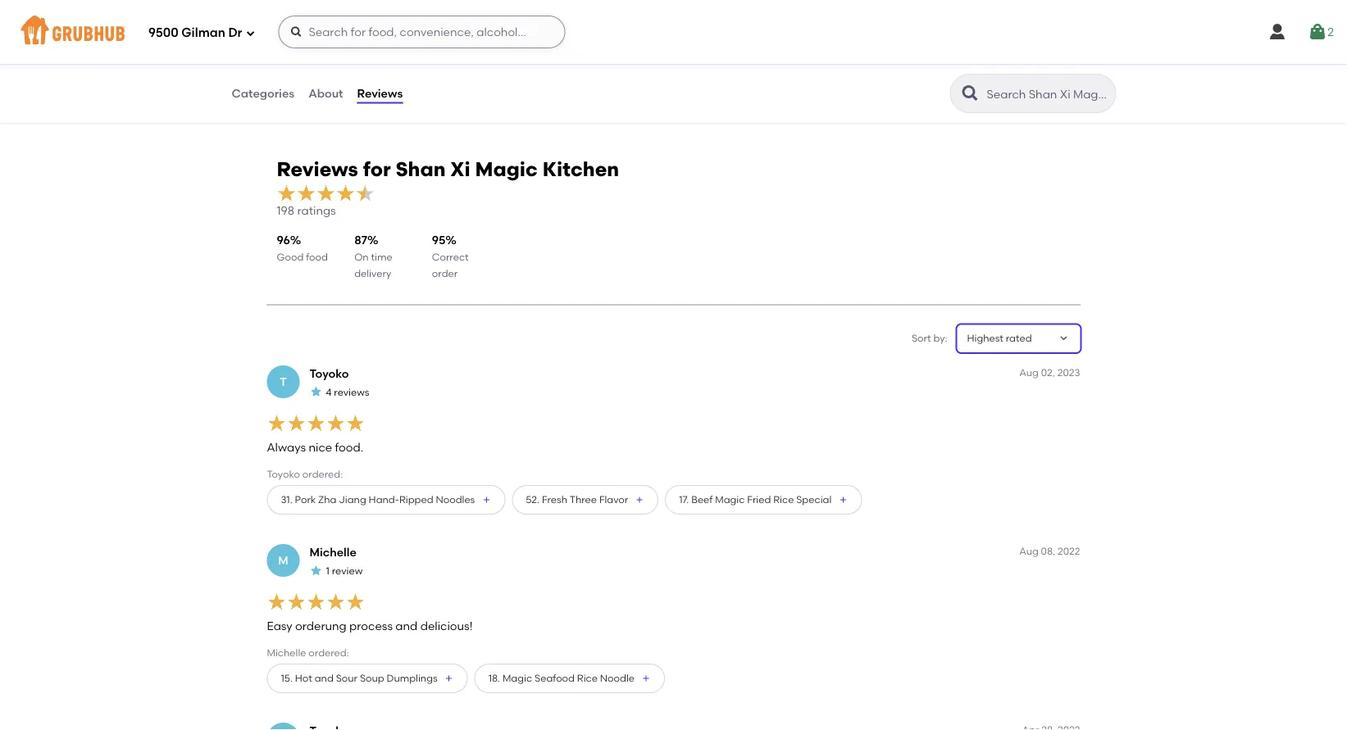 Task type: locate. For each thing, give the bounding box(es) containing it.
plus icon image right dumplings
[[444, 674, 454, 684]]

plus icon image inside 18. magic seafood rice noodle 'button'
[[641, 674, 651, 684]]

soup
[[360, 673, 384, 685]]

1 vertical spatial ratings
[[297, 204, 336, 218]]

0 vertical spatial magic
[[475, 158, 538, 181]]

nice
[[309, 440, 332, 454]]

0 horizontal spatial and
[[315, 673, 334, 685]]

9500
[[148, 26, 179, 40]]

aug
[[1020, 366, 1039, 378], [1020, 545, 1039, 557]]

31.
[[281, 494, 293, 506]]

1 horizontal spatial and
[[396, 619, 418, 633]]

magic
[[475, 158, 538, 181], [715, 494, 745, 506], [503, 673, 532, 685]]

1 vertical spatial star icon image
[[310, 565, 323, 578]]

dumplings
[[387, 673, 438, 685]]

toyoko up 4
[[310, 367, 349, 381]]

25–40
[[255, 18, 283, 30], [548, 18, 576, 30]]

0 horizontal spatial 25–40
[[255, 18, 283, 30]]

aug left 08,
[[1020, 545, 1039, 557]]

2 25–40 from the left
[[548, 18, 576, 30]]

rated
[[1006, 333, 1032, 344]]

star icon image left 4
[[310, 386, 323, 399]]

michelle up 15.
[[267, 647, 306, 659]]

ratings right 198
[[297, 204, 336, 218]]

1 aug from the top
[[1020, 366, 1039, 378]]

ordered: for nice
[[303, 469, 343, 480]]

rice
[[774, 494, 794, 506], [577, 673, 598, 685]]

rice inside 'button'
[[577, 673, 598, 685]]

magic right '18.'
[[503, 673, 532, 685]]

1 25–40 from the left
[[255, 18, 283, 30]]

easy
[[267, 619, 293, 633]]

0 vertical spatial aug
[[1020, 366, 1039, 378]]

delivery right $4.49
[[574, 33, 611, 45]]

categories button
[[231, 64, 295, 123]]

2 vertical spatial magic
[[503, 673, 532, 685]]

2022
[[1058, 545, 1081, 557]]

magic right beef on the bottom right of the page
[[715, 494, 745, 506]]

rice right fried
[[774, 494, 794, 506]]

delivery down time
[[354, 268, 391, 280]]

categories
[[232, 86, 295, 100]]

1 vertical spatial michelle
[[267, 647, 306, 659]]

ripped
[[399, 494, 434, 506]]

1 vertical spatial and
[[315, 673, 334, 685]]

about
[[309, 86, 343, 100]]

08,
[[1041, 545, 1056, 557]]

time
[[371, 251, 393, 263]]

reviews up 198 ratings
[[277, 158, 358, 181]]

0 vertical spatial ratings
[[468, 35, 507, 49]]

about button
[[308, 64, 344, 123]]

plus icon image inside 52. fresh three flavor button
[[635, 495, 645, 505]]

toyoko for toyoko ordered:
[[267, 469, 300, 480]]

correct
[[432, 251, 469, 263]]

1 horizontal spatial svg image
[[290, 25, 303, 39]]

reviews for shan xi magic kitchen
[[277, 158, 619, 181]]

shan
[[396, 158, 446, 181]]

95 correct order
[[432, 233, 469, 280]]

ratings right the 1144
[[468, 35, 507, 49]]

delivery inside the 25–40 min $1.99 delivery
[[279, 33, 316, 45]]

plus icon image inside 17. beef magic fried rice special button
[[839, 495, 848, 505]]

process
[[349, 619, 393, 633]]

1 vertical spatial reviews
[[277, 158, 358, 181]]

sort by:
[[912, 333, 948, 344]]

delivery down min
[[279, 33, 316, 45]]

ordered: up zha
[[303, 469, 343, 480]]

food.
[[335, 440, 363, 454]]

0 vertical spatial star icon image
[[310, 386, 323, 399]]

svg image right dr
[[246, 28, 255, 38]]

and right hot
[[315, 673, 334, 685]]

1 vertical spatial toyoko
[[267, 469, 300, 480]]

aug 08, 2022
[[1020, 545, 1081, 557]]

0 vertical spatial ordered:
[[303, 469, 343, 480]]

pork
[[295, 494, 316, 506]]

1 vertical spatial magic
[[715, 494, 745, 506]]

2 horizontal spatial svg image
[[1308, 22, 1328, 42]]

delivery for 25–40
[[279, 33, 316, 45]]

2 aug from the top
[[1020, 545, 1039, 557]]

plus icon image for 15. hot and sour soup dumplings
[[444, 674, 454, 684]]

magic right xi
[[475, 158, 538, 181]]

delivery for 87
[[354, 268, 391, 280]]

25–40 $4.49 delivery
[[548, 18, 611, 45]]

2023
[[1058, 366, 1081, 378]]

ordered: down orderung at the bottom left
[[309, 647, 349, 659]]

toyoko
[[310, 367, 349, 381], [267, 469, 300, 480]]

on
[[354, 251, 369, 263]]

plus icon image for 18. magic seafood rice noodle
[[641, 674, 651, 684]]

delivery inside 87 on time delivery
[[354, 268, 391, 280]]

25–40 up '$1.99'
[[255, 18, 283, 30]]

gilman
[[182, 26, 225, 40]]

0 horizontal spatial rice
[[577, 673, 598, 685]]

1 vertical spatial ordered:
[[309, 647, 349, 659]]

by:
[[934, 333, 948, 344]]

17.
[[679, 494, 689, 506]]

25–40 inside the 25–40 min $1.99 delivery
[[255, 18, 283, 30]]

0 horizontal spatial svg image
[[246, 28, 255, 38]]

0 horizontal spatial delivery
[[279, 33, 316, 45]]

25–40 inside 25–40 $4.49 delivery
[[548, 18, 576, 30]]

aug for easy orderung process and delicious!
[[1020, 545, 1039, 557]]

87
[[354, 233, 368, 247]]

and right process
[[396, 619, 418, 633]]

1 horizontal spatial rice
[[774, 494, 794, 506]]

25–40 up $4.49
[[548, 18, 576, 30]]

reviews inside reviews button
[[357, 86, 403, 100]]

star icon image left 1
[[310, 565, 323, 578]]

1 horizontal spatial 25–40
[[548, 18, 576, 30]]

0 horizontal spatial michelle
[[267, 647, 306, 659]]

reviews right about
[[357, 86, 403, 100]]

0 vertical spatial michelle
[[310, 546, 357, 560]]

svg image right '$1.99'
[[290, 25, 303, 39]]

easy orderung process and delicious!
[[267, 619, 473, 633]]

aug left 02,
[[1020, 366, 1039, 378]]

michelle up 1
[[310, 546, 357, 560]]

and inside button
[[315, 673, 334, 685]]

0 horizontal spatial toyoko
[[267, 469, 300, 480]]

96 good food
[[277, 233, 328, 263]]

plus icon image right flavor
[[635, 495, 645, 505]]

dr
[[228, 26, 242, 40]]

ratings
[[468, 35, 507, 49], [297, 204, 336, 218]]

1 vertical spatial rice
[[577, 673, 598, 685]]

rice inside button
[[774, 494, 794, 506]]

0 vertical spatial reviews
[[357, 86, 403, 100]]

plus icon image right 'noodles'
[[482, 495, 492, 505]]

1 horizontal spatial michelle
[[310, 546, 357, 560]]

plus icon image inside 31. pork zha jiang hand-ripped noodles button
[[482, 495, 492, 505]]

18.
[[489, 673, 500, 685]]

0 vertical spatial toyoko
[[310, 367, 349, 381]]

1 horizontal spatial ratings
[[468, 35, 507, 49]]

1 horizontal spatial toyoko
[[310, 367, 349, 381]]

ordered:
[[303, 469, 343, 480], [309, 647, 349, 659]]

svg image right svg icon
[[1308, 22, 1328, 42]]

noodle
[[600, 673, 635, 685]]

1 horizontal spatial delivery
[[354, 268, 391, 280]]

reviews
[[357, 86, 403, 100], [277, 158, 358, 181]]

search icon image
[[961, 84, 981, 103]]

star icon image
[[310, 386, 323, 399], [310, 565, 323, 578]]

plus icon image right the noodle
[[641, 674, 651, 684]]

rice left the noodle
[[577, 673, 598, 685]]

three
[[570, 494, 597, 506]]

min
[[286, 18, 304, 30]]

michelle
[[310, 546, 357, 560], [267, 647, 306, 659]]

svg image
[[1308, 22, 1328, 42], [290, 25, 303, 39], [246, 28, 255, 38]]

1 review
[[326, 566, 363, 577]]

1 star icon image from the top
[[310, 386, 323, 399]]

Sort by: field
[[967, 332, 1032, 346]]

25–40 for $1.99
[[255, 18, 283, 30]]

caret down icon image
[[1058, 332, 1071, 345]]

plus icon image inside 15. hot and sour soup dumplings button
[[444, 674, 454, 684]]

95
[[432, 233, 446, 247]]

0 vertical spatial rice
[[774, 494, 794, 506]]

1 vertical spatial aug
[[1020, 545, 1039, 557]]

0 vertical spatial and
[[396, 619, 418, 633]]

zha
[[318, 494, 337, 506]]

plus icon image right special at the right of the page
[[839, 495, 848, 505]]

and
[[396, 619, 418, 633], [315, 673, 334, 685]]

0 horizontal spatial ratings
[[297, 204, 336, 218]]

17. beef magic fried rice special button
[[665, 486, 862, 515]]

plus icon image
[[482, 495, 492, 505], [635, 495, 645, 505], [839, 495, 848, 505], [444, 674, 454, 684], [641, 674, 651, 684]]

96
[[277, 233, 290, 247]]

delivery
[[279, 33, 316, 45], [574, 33, 611, 45], [354, 268, 391, 280]]

fried
[[747, 494, 771, 506]]

main navigation navigation
[[0, 0, 1348, 64]]

toyoko up 31.
[[267, 469, 300, 480]]

198 ratings
[[277, 204, 336, 218]]

2 star icon image from the top
[[310, 565, 323, 578]]

always nice food.
[[267, 440, 363, 454]]

jiang
[[339, 494, 366, 506]]

2 horizontal spatial delivery
[[574, 33, 611, 45]]



Task type: vqa. For each thing, say whether or not it's contained in the screenshot.
left Thai
no



Task type: describe. For each thing, give the bounding box(es) containing it.
reviews button
[[356, 64, 404, 123]]

2 button
[[1308, 17, 1334, 47]]

seafood
[[535, 673, 575, 685]]

ratings for 1144 ratings
[[468, 35, 507, 49]]

plus icon image for 31. pork zha jiang hand-ripped noodles
[[482, 495, 492, 505]]

plus icon image for 17. beef magic fried rice special
[[839, 495, 848, 505]]

plus icon image for 52. fresh three flavor
[[635, 495, 645, 505]]

for
[[363, 158, 391, 181]]

hand-
[[369, 494, 399, 506]]

flavor
[[599, 494, 628, 506]]

magic inside 'button'
[[503, 673, 532, 685]]

food
[[306, 251, 328, 263]]

1
[[326, 566, 330, 577]]

fresh
[[542, 494, 568, 506]]

michelle for michelle ordered:
[[267, 647, 306, 659]]

svg image inside 2 button
[[1308, 22, 1328, 42]]

ratings for 198 ratings
[[297, 204, 336, 218]]

review
[[332, 566, 363, 577]]

star icon image for michelle
[[310, 565, 323, 578]]

highest rated
[[967, 333, 1032, 344]]

reviews
[[334, 387, 369, 399]]

delicious!
[[421, 619, 473, 633]]

2
[[1328, 25, 1334, 39]]

02,
[[1041, 366, 1056, 378]]

reviews for reviews
[[357, 86, 403, 100]]

$1.99
[[255, 33, 277, 45]]

15. hot and sour soup dumplings
[[281, 673, 438, 685]]

15.
[[281, 673, 293, 685]]

87 on time delivery
[[354, 233, 393, 280]]

xi
[[451, 158, 470, 181]]

1144
[[444, 35, 465, 49]]

highest
[[967, 333, 1004, 344]]

31. pork zha jiang hand-ripped noodles button
[[267, 486, 505, 515]]

always
[[267, 440, 306, 454]]

toyoko for toyoko
[[310, 367, 349, 381]]

Search for food, convenience, alcohol... search field
[[278, 16, 565, 48]]

hot
[[295, 673, 312, 685]]

31. pork zha jiang hand-ripped noodles
[[281, 494, 475, 506]]

beef
[[692, 494, 713, 506]]

ordered: for orderung
[[309, 647, 349, 659]]

4 reviews
[[326, 387, 369, 399]]

52.
[[526, 494, 540, 506]]

198
[[277, 204, 294, 218]]

michelle ordered:
[[267, 647, 349, 659]]

Search Shan Xi Magic Kitchen search field
[[985, 86, 1111, 102]]

sort
[[912, 333, 931, 344]]

18. magic seafood rice noodle button
[[475, 665, 665, 694]]

sour
[[336, 673, 358, 685]]

magic inside button
[[715, 494, 745, 506]]

svg image
[[1268, 22, 1288, 42]]

order
[[432, 268, 458, 280]]

18. magic seafood rice noodle
[[489, 673, 635, 685]]

reviews for reviews for shan xi magic kitchen
[[277, 158, 358, 181]]

25–40 min $1.99 delivery
[[255, 18, 316, 45]]

toyoko ordered:
[[267, 469, 343, 480]]

25–40 for delivery
[[548, 18, 576, 30]]

good
[[277, 251, 304, 263]]

1144 ratings
[[444, 35, 507, 49]]

michelle for michelle
[[310, 546, 357, 560]]

52. fresh three flavor button
[[512, 486, 659, 515]]

special
[[797, 494, 832, 506]]

17. beef magic fried rice special
[[679, 494, 832, 506]]

$4.49
[[548, 33, 572, 45]]

aug for always nice food.
[[1020, 366, 1039, 378]]

4
[[326, 387, 332, 399]]

t
[[280, 375, 287, 389]]

star icon image for toyoko
[[310, 386, 323, 399]]

aug 02, 2023
[[1020, 366, 1081, 378]]

noodles
[[436, 494, 475, 506]]

15. hot and sour soup dumplings button
[[267, 665, 468, 694]]

9500 gilman dr
[[148, 26, 242, 40]]

orderung
[[295, 619, 347, 633]]

m
[[278, 554, 288, 568]]

delivery inside 25–40 $4.49 delivery
[[574, 33, 611, 45]]

52. fresh three flavor
[[526, 494, 628, 506]]

kitchen
[[543, 158, 619, 181]]



